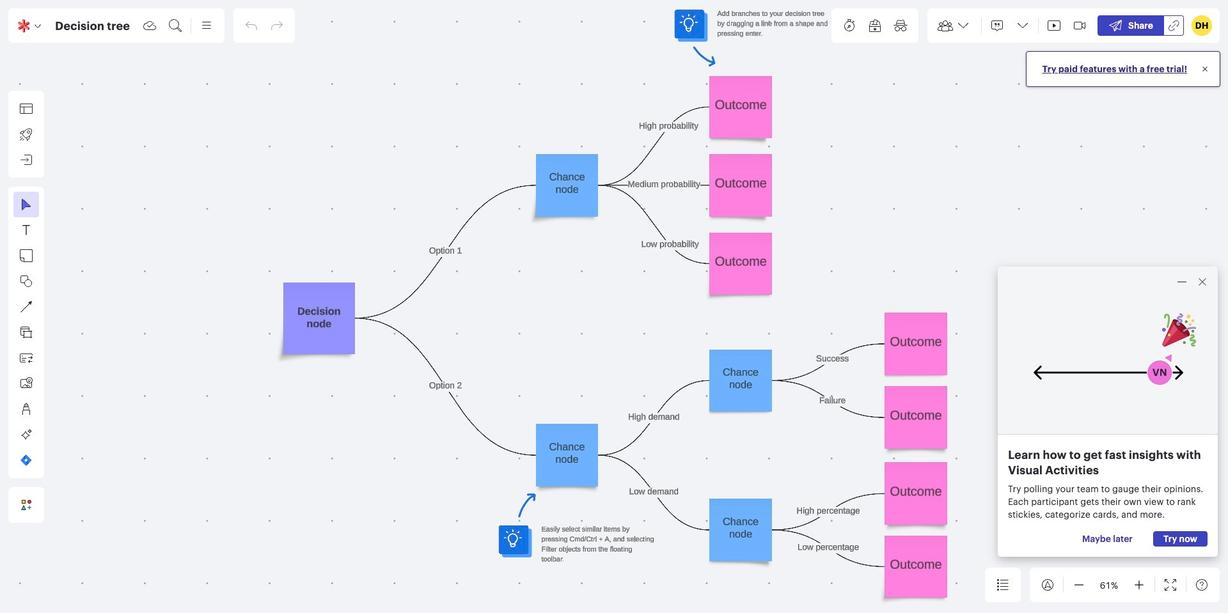 Task type: locate. For each thing, give the bounding box(es) containing it.
None text field
[[50, 16, 136, 35]]



Task type: vqa. For each thing, say whether or not it's contained in the screenshot.
Now, next, later planning activity template preview image
no



Task type: describe. For each thing, give the bounding box(es) containing it.
Zoom level text field
[[1093, 576, 1126, 595]]



